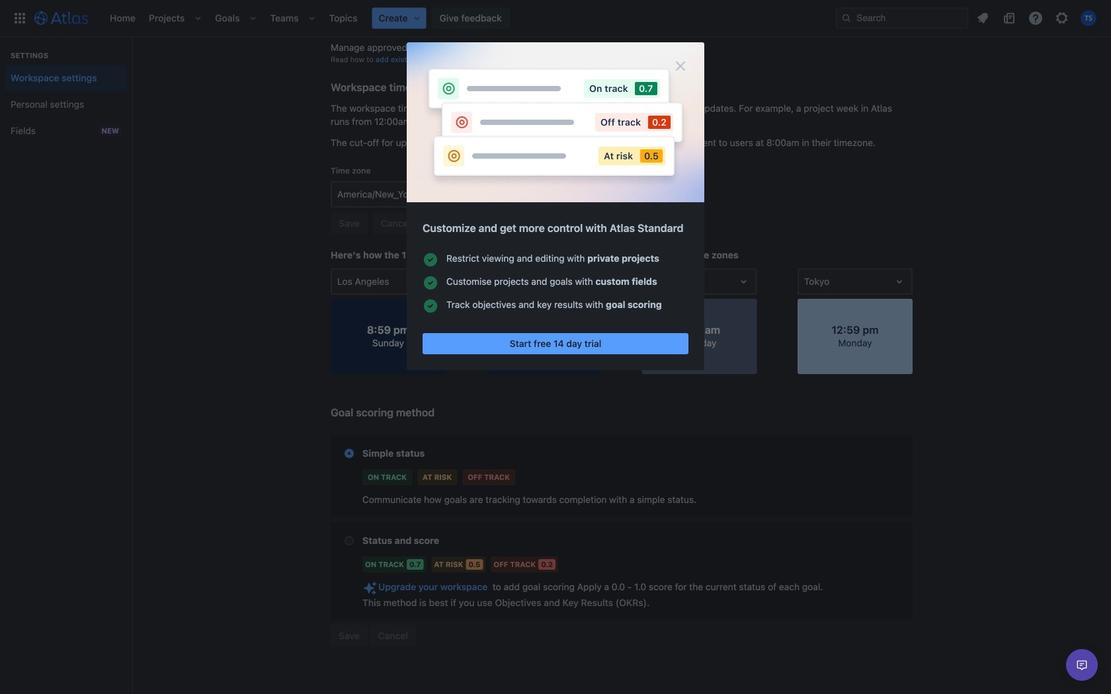 Task type: vqa. For each thing, say whether or not it's contained in the screenshot.
group
yes



Task type: locate. For each thing, give the bounding box(es) containing it.
atlas feature image down atlas feature image
[[423, 298, 439, 314]]

top element
[[8, 0, 836, 37]]

atlas feature image up open icon at the left top of the page
[[423, 252, 439, 268]]

1 atlas feature image from the top
[[423, 252, 439, 268]]

0 vertical spatial atlas feature image
[[423, 252, 439, 268]]

1 vertical spatial atlas feature image
[[423, 298, 439, 314]]

atlas feature image
[[423, 252, 439, 268], [423, 298, 439, 314]]

open image
[[425, 274, 441, 290]]

help image
[[1028, 10, 1044, 26]]

group
[[5, 37, 127, 148]]

open image
[[581, 187, 597, 202], [580, 274, 596, 290], [736, 274, 752, 290], [892, 274, 908, 290]]

banner
[[0, 0, 1112, 37]]

2 atlas feature image from the top
[[423, 298, 439, 314]]

None search field
[[836, 8, 969, 29]]



Task type: describe. For each thing, give the bounding box(es) containing it.
atlas feature image
[[423, 275, 439, 291]]

search image
[[842, 13, 852, 23]]

close banner image
[[673, 58, 689, 74]]

atlas paid feature image
[[363, 581, 378, 597]]

an external link image
[[498, 42, 509, 52]]

Search field
[[836, 8, 969, 29]]

open intercom messenger image
[[1075, 658, 1090, 674]]

an external link image
[[504, 13, 515, 23]]



